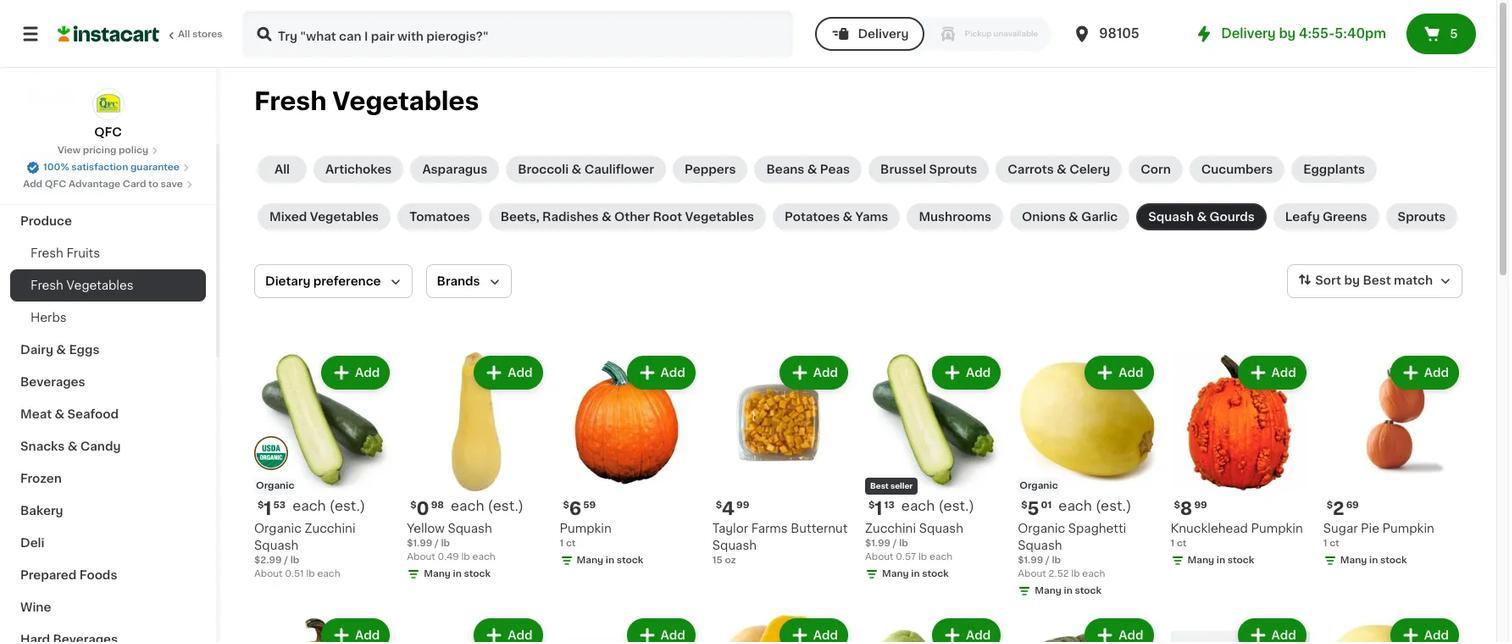 Task type: describe. For each thing, give the bounding box(es) containing it.
2.52
[[1049, 570, 1070, 579]]

(est.) inside $ 5 01 each (est.)
[[1096, 500, 1132, 513]]

01
[[1042, 501, 1052, 511]]

tomatoes link
[[398, 203, 482, 231]]

buy it again link
[[10, 46, 206, 80]]

best for best match
[[1364, 275, 1392, 287]]

delivery by 4:55-5:40pm link
[[1195, 24, 1387, 44]]

recipes
[[20, 151, 70, 163]]

dietary preference
[[265, 276, 381, 287]]

lists link
[[10, 80, 206, 114]]

spaghetti
[[1069, 523, 1127, 535]]

qfc link
[[92, 88, 124, 141]]

1 for $ 1 53
[[264, 500, 272, 518]]

by for sort
[[1345, 275, 1361, 287]]

& for snacks & candy
[[68, 441, 77, 453]]

zucchini squash $1.99 / lb about 0.57 lb each
[[866, 523, 964, 562]]

item badge image
[[254, 437, 288, 470]]

satisfaction
[[71, 163, 128, 172]]

many in stock down pumpkin 1 ct
[[577, 556, 644, 566]]

in down 2.52
[[1065, 587, 1073, 596]]

$ 5 01 each (est.)
[[1022, 500, 1132, 518]]

frozen
[[20, 473, 62, 485]]

$1.13 each (estimated) element
[[866, 499, 1005, 521]]

beans & peas link
[[755, 156, 862, 183]]

$ for $ 1 53
[[258, 501, 264, 511]]

each (est.) for yellow squash
[[451, 500, 524, 513]]

ct inside pumpkin 1 ct
[[566, 539, 576, 549]]

5 button
[[1407, 14, 1477, 54]]

$ 0 98
[[411, 500, 444, 518]]

produce
[[20, 215, 72, 227]]

0.49
[[438, 553, 459, 562]]

(est.) for organic zucchini squash
[[330, 500, 366, 513]]

59
[[584, 501, 596, 511]]

brussel sprouts
[[881, 164, 978, 175]]

fresh fruits link
[[10, 237, 206, 270]]

cauliflower
[[585, 164, 655, 175]]

mushrooms
[[919, 211, 992, 223]]

product group containing 8
[[1171, 353, 1311, 572]]

squash inside 'zucchini squash $1.99 / lb about 0.57 lb each'
[[920, 523, 964, 535]]

meat
[[20, 409, 52, 421]]

lb up 0.49
[[441, 539, 450, 549]]

card
[[123, 180, 146, 189]]

sugar
[[1324, 523, 1359, 535]]

many in stock down sugar pie pumpkin 1 ct
[[1341, 556, 1408, 566]]

beverages link
[[10, 366, 206, 398]]

each inside $0.98 each (estimated) element
[[451, 500, 484, 513]]

100% satisfaction guarantee button
[[26, 158, 190, 175]]

fresh fruits
[[31, 248, 100, 259]]

snacks & candy link
[[10, 431, 206, 463]]

lb right 2.52
[[1072, 570, 1081, 579]]

& inside beets, radishes & other root vegetables link
[[602, 211, 612, 223]]

$ for $ 4 99
[[716, 501, 722, 511]]

& for dairy & eggs
[[56, 344, 66, 356]]

it
[[74, 57, 83, 69]]

lb right 0.49
[[462, 553, 470, 562]]

instacart logo image
[[58, 24, 159, 44]]

lb up 2.52
[[1052, 556, 1061, 566]]

6
[[570, 500, 582, 518]]

many down 2.52
[[1035, 587, 1062, 596]]

brussel
[[881, 164, 927, 175]]

qfc inside the "add qfc advantage card to save" link
[[45, 180, 66, 189]]

service type group
[[816, 17, 1052, 51]]

about inside organic spaghetti squash $1.99 / lb about 2.52 lb each
[[1018, 570, 1047, 579]]

each inside organic zucchini squash $2.99 / lb about 0.51 lb each
[[317, 570, 340, 579]]

knucklehead pumpkin 1 ct
[[1171, 523, 1304, 549]]

many down sugar
[[1341, 556, 1368, 566]]

dairy
[[20, 344, 53, 356]]

5 inside 5 button
[[1451, 28, 1459, 40]]

$1.53 each (estimated) element
[[254, 499, 394, 521]]

ct inside knucklehead pumpkin 1 ct
[[1178, 539, 1187, 549]]

organic inside organic zucchini squash $2.99 / lb about 0.51 lb each
[[254, 523, 302, 535]]

13
[[885, 501, 895, 511]]

$5.01 each (estimated) element
[[1018, 499, 1158, 521]]

product group containing 6
[[560, 353, 699, 572]]

99 for 4
[[737, 501, 750, 511]]

meat & seafood link
[[10, 398, 206, 431]]

pie
[[1362, 523, 1380, 535]]

product group containing 2
[[1324, 353, 1463, 572]]

all link
[[258, 156, 307, 183]]

vegetables down artichokes
[[310, 211, 379, 223]]

$ 4 99
[[716, 500, 750, 518]]

prepared foods link
[[10, 560, 206, 592]]

53
[[273, 501, 286, 511]]

fruits
[[67, 248, 100, 259]]

beets, radishes & other root vegetables link
[[489, 203, 766, 231]]

potatoes
[[785, 211, 840, 223]]

$ 1 13
[[869, 500, 895, 518]]

delivery by 4:55-5:40pm
[[1222, 27, 1387, 40]]

in down pumpkin 1 ct
[[606, 556, 615, 566]]

organic up 53
[[256, 482, 295, 491]]

squash inside organic zucchini squash $2.99 / lb about 0.51 lb each
[[254, 540, 299, 552]]

again
[[86, 57, 119, 69]]

dairy & eggs
[[20, 344, 100, 356]]

beverages
[[20, 376, 85, 388]]

squash & gourds link
[[1137, 203, 1267, 231]]

15
[[713, 556, 723, 566]]

bakery
[[20, 505, 63, 517]]

zucchini inside 'zucchini squash $1.99 / lb about 0.57 lb each'
[[866, 523, 917, 535]]

(est.) for zucchini squash
[[939, 500, 975, 513]]

garlic
[[1082, 211, 1118, 223]]

in down knucklehead pumpkin 1 ct
[[1217, 556, 1226, 566]]

squash inside taylor farms butternut squash 15 oz
[[713, 540, 757, 552]]

ct inside sugar pie pumpkin 1 ct
[[1330, 539, 1340, 549]]

brands button
[[426, 265, 512, 298]]

/ inside 'zucchini squash $1.99 / lb about 0.57 lb each'
[[893, 539, 897, 549]]

all stores
[[178, 30, 223, 39]]

fresh vegetables link
[[10, 270, 206, 302]]

$1.99 for 0
[[407, 539, 433, 549]]

mixed vegetables
[[270, 211, 379, 223]]

buy it again
[[47, 57, 119, 69]]

1 for $ 1 13
[[875, 500, 883, 518]]

add qfc advantage card to save
[[23, 180, 183, 189]]

0.51
[[285, 570, 304, 579]]

organic inside organic spaghetti squash $1.99 / lb about 2.52 lb each
[[1018, 523, 1066, 535]]

2
[[1334, 500, 1345, 518]]

product group containing 0
[[407, 353, 546, 585]]

100% satisfaction guarantee
[[43, 163, 180, 172]]

& for squash & gourds
[[1197, 211, 1207, 223]]

fresh for produce
[[31, 248, 64, 259]]

& for broccoli & cauliflower
[[572, 164, 582, 175]]

asparagus
[[423, 164, 488, 175]]

/ inside "yellow squash $1.99 / lb about 0.49 lb each"
[[435, 539, 439, 549]]

sort
[[1316, 275, 1342, 287]]

zucchini inside organic zucchini squash $2.99 / lb about 0.51 lb each
[[305, 523, 356, 535]]

beets,
[[501, 211, 540, 223]]

many down 0.49
[[424, 570, 451, 579]]

match
[[1395, 275, 1434, 287]]

candy
[[80, 441, 121, 453]]

many down knucklehead at the bottom of the page
[[1188, 556, 1215, 566]]

pumpkin inside knucklehead pumpkin 1 ct
[[1252, 523, 1304, 535]]

$ 6 59
[[563, 500, 596, 518]]

radishes
[[543, 211, 599, 223]]

prepared
[[20, 570, 77, 582]]

each inside organic spaghetti squash $1.99 / lb about 2.52 lb each
[[1083, 570, 1106, 579]]

eggplants
[[1304, 164, 1366, 175]]

in down sugar pie pumpkin 1 ct
[[1370, 556, 1379, 566]]

best match
[[1364, 275, 1434, 287]]

butternut
[[791, 523, 848, 535]]

seafood
[[67, 409, 119, 421]]

98
[[431, 501, 444, 511]]

taylor
[[713, 523, 749, 535]]



Task type: vqa. For each thing, say whether or not it's contained in the screenshot.
99 for 4
yes



Task type: locate. For each thing, give the bounding box(es) containing it.
(est.) up spaghetti
[[1096, 500, 1132, 513]]

7 $ from the left
[[1175, 501, 1181, 511]]

& inside snacks & candy link
[[68, 441, 77, 453]]

squash inside organic spaghetti squash $1.99 / lb about 2.52 lb each
[[1018, 540, 1063, 552]]

other
[[615, 211, 650, 223]]

fresh for fresh fruits
[[31, 280, 64, 292]]

0 vertical spatial by
[[1280, 27, 1297, 40]]

qfc inside qfc link
[[94, 126, 122, 138]]

eggs
[[69, 344, 100, 356]]

view pricing policy
[[58, 146, 148, 155]]

add qfc advantage card to save link
[[23, 178, 193, 192]]

delivery inside button
[[858, 28, 909, 40]]

(est.) up 'zucchini squash $1.99 / lb about 0.57 lb each'
[[939, 500, 975, 513]]

0 vertical spatial 5
[[1451, 28, 1459, 40]]

about left 0.57
[[866, 553, 894, 562]]

1 horizontal spatial 5
[[1451, 28, 1459, 40]]

1 each (est.) from the left
[[293, 500, 366, 513]]

pricing
[[83, 146, 116, 155]]

$ inside "$ 2 69"
[[1327, 501, 1334, 511]]

by for delivery
[[1280, 27, 1297, 40]]

$ 8 99
[[1175, 500, 1208, 518]]

$ inside $ 1 53
[[258, 501, 264, 511]]

$ inside $ 4 99
[[716, 501, 722, 511]]

Search field
[[244, 12, 792, 56]]

mixed vegetables link
[[258, 203, 391, 231]]

4:55-
[[1300, 27, 1335, 40]]

0.57
[[896, 553, 917, 562]]

brussel sprouts link
[[869, 156, 990, 183]]

zucchini down $1.53 each (estimated) element
[[305, 523, 356, 535]]

$1.99
[[407, 539, 433, 549], [866, 539, 891, 549], [1018, 556, 1044, 566]]

qfc up view pricing policy 'link'
[[94, 126, 122, 138]]

each (est.) for organic zucchini squash
[[293, 500, 366, 513]]

broccoli
[[518, 164, 569, 175]]

& left yams
[[843, 211, 853, 223]]

many down 0.57
[[883, 570, 909, 579]]

2 ct from the left
[[1178, 539, 1187, 549]]

$ for $ 1 13
[[869, 501, 875, 511]]

vegetables down peppers link
[[686, 211, 755, 223]]

99
[[737, 501, 750, 511], [1195, 501, 1208, 511]]

each (est.) inside $1.13 each (estimated) element
[[902, 500, 975, 513]]

$ for $ 6 59
[[563, 501, 570, 511]]

pumpkin inside sugar pie pumpkin 1 ct
[[1383, 523, 1435, 535]]

$ inside $ 0 98
[[411, 501, 417, 511]]

yams
[[856, 211, 889, 223]]

each right 2.52
[[1083, 570, 1106, 579]]

lb right 0.51
[[306, 570, 315, 579]]

fresh down produce
[[31, 248, 64, 259]]

0 horizontal spatial delivery
[[858, 28, 909, 40]]

delivery for delivery by 4:55-5:40pm
[[1222, 27, 1277, 40]]

/ up 0.49
[[435, 539, 439, 549]]

many in stock down 2.52
[[1035, 587, 1102, 596]]

stores
[[192, 30, 223, 39]]

cucumbers
[[1202, 164, 1274, 175]]

vegetables up herbs link
[[67, 280, 134, 292]]

yellow squash $1.99 / lb about 0.49 lb each
[[407, 523, 496, 562]]

each right 0.49
[[473, 553, 496, 562]]

organic down 01
[[1018, 523, 1066, 535]]

organic up 01
[[1020, 482, 1059, 491]]

1
[[264, 500, 272, 518], [875, 500, 883, 518], [560, 539, 564, 549], [1171, 539, 1175, 549], [1324, 539, 1328, 549]]

each right 53
[[293, 500, 326, 513]]

each (est.) right 98 at left bottom
[[451, 500, 524, 513]]

potatoes & yams link
[[773, 203, 901, 231]]

2 zucchini from the left
[[866, 523, 917, 535]]

qfc down "100%"
[[45, 180, 66, 189]]

3 pumpkin from the left
[[1383, 523, 1435, 535]]

each right 01
[[1059, 500, 1093, 513]]

about inside organic zucchini squash $2.99 / lb about 0.51 lb each
[[254, 570, 283, 579]]

& right meat
[[55, 409, 65, 421]]

1 inside pumpkin 1 ct
[[560, 539, 564, 549]]

$ inside $ 1 13
[[869, 501, 875, 511]]

& inside squash & gourds link
[[1197, 211, 1207, 223]]

pumpkin left sugar
[[1252, 523, 1304, 535]]

$ left 01
[[1022, 501, 1028, 511]]

& left peas
[[808, 164, 818, 175]]

1 horizontal spatial all
[[275, 164, 290, 175]]

sort by
[[1316, 275, 1361, 287]]

2 pumpkin from the left
[[1252, 523, 1304, 535]]

$1.99 inside 'zucchini squash $1.99 / lb about 0.57 lb each'
[[866, 539, 891, 549]]

$ left 53
[[258, 501, 264, 511]]

0 vertical spatial fresh vegetables
[[254, 89, 479, 114]]

carrots & celery link
[[996, 156, 1123, 183]]

qfc
[[94, 126, 122, 138], [45, 180, 66, 189]]

& inside beans & peas link
[[808, 164, 818, 175]]

about down $2.99
[[254, 570, 283, 579]]

(est.) inside $1.53 each (estimated) element
[[330, 500, 366, 513]]

snacks
[[20, 441, 65, 453]]

all inside all stores link
[[178, 30, 190, 39]]

best up 13
[[871, 483, 889, 490]]

0 horizontal spatial all
[[178, 30, 190, 39]]

5
[[1451, 28, 1459, 40], [1028, 500, 1040, 518]]

sprouts up mushrooms link
[[930, 164, 978, 175]]

broccoli & cauliflower link
[[506, 156, 666, 183]]

product group containing 4
[[713, 353, 852, 568]]

wine link
[[10, 592, 206, 624]]

(est.)
[[330, 500, 366, 513], [488, 500, 524, 513], [939, 500, 975, 513], [1096, 500, 1132, 513]]

lb
[[441, 539, 450, 549], [900, 539, 909, 549], [462, 553, 470, 562], [919, 553, 928, 562], [291, 556, 300, 566], [1052, 556, 1061, 566], [306, 570, 315, 579], [1072, 570, 1081, 579]]

ct down 6
[[566, 539, 576, 549]]

each right 0.51
[[317, 570, 340, 579]]

beans & peas
[[767, 164, 850, 175]]

8 $ from the left
[[1327, 501, 1334, 511]]

$ inside $ 6 59
[[563, 501, 570, 511]]

$ left the 69
[[1327, 501, 1334, 511]]

about left 0.49
[[407, 553, 436, 562]]

& inside meat & seafood link
[[55, 409, 65, 421]]

& for meat & seafood
[[55, 409, 65, 421]]

1 (est.) from the left
[[330, 500, 366, 513]]

1 horizontal spatial ct
[[1178, 539, 1187, 549]]

fresh vegetables down fruits
[[31, 280, 134, 292]]

& inside carrots & celery link
[[1057, 164, 1067, 175]]

all left stores
[[178, 30, 190, 39]]

2 99 from the left
[[1195, 501, 1208, 511]]

8
[[1181, 500, 1193, 518]]

add button
[[323, 358, 389, 388], [476, 358, 541, 388], [629, 358, 694, 388], [781, 358, 847, 388], [934, 358, 1000, 388], [1087, 358, 1153, 388], [1240, 358, 1305, 388], [1393, 358, 1458, 388], [323, 621, 389, 643], [476, 621, 541, 643], [629, 621, 694, 643], [781, 621, 847, 643], [934, 621, 1000, 643], [1087, 621, 1153, 643], [1240, 621, 1305, 643], [1393, 621, 1458, 643]]

2 horizontal spatial $1.99
[[1018, 556, 1044, 566]]

99 inside $ 4 99
[[737, 501, 750, 511]]

3 ct from the left
[[1330, 539, 1340, 549]]

1 inside knucklehead pumpkin 1 ct
[[1171, 539, 1175, 549]]

many in stock
[[577, 556, 644, 566], [1188, 556, 1255, 566], [1341, 556, 1408, 566], [424, 570, 491, 579], [883, 570, 949, 579], [1035, 587, 1102, 596]]

1 99 from the left
[[737, 501, 750, 511]]

& left garlic
[[1069, 211, 1079, 223]]

by
[[1280, 27, 1297, 40], [1345, 275, 1361, 287]]

by inside best match sort by "field"
[[1345, 275, 1361, 287]]

$ for $ 8 99
[[1175, 501, 1181, 511]]

all for all
[[275, 164, 290, 175]]

1 left 13
[[875, 500, 883, 518]]

$0.98 each (estimated) element
[[407, 499, 546, 521]]

root
[[653, 211, 683, 223]]

squash & gourds
[[1149, 211, 1255, 223]]

1 down $ 6 59
[[560, 539, 564, 549]]

lb up 0.51
[[291, 556, 300, 566]]

$ left 13
[[869, 501, 875, 511]]

2 vertical spatial fresh
[[31, 280, 64, 292]]

1 horizontal spatial fresh vegetables
[[254, 89, 479, 114]]

1 horizontal spatial zucchini
[[866, 523, 917, 535]]

each (est.) inside $1.53 each (estimated) element
[[293, 500, 366, 513]]

0 horizontal spatial pumpkin
[[560, 523, 612, 535]]

/ inside organic spaghetti squash $1.99 / lb about 2.52 lb each
[[1046, 556, 1050, 566]]

1 ct from the left
[[566, 539, 576, 549]]

99 for 8
[[1195, 501, 1208, 511]]

oz
[[725, 556, 736, 566]]

4 (est.) from the left
[[1096, 500, 1132, 513]]

0 vertical spatial all
[[178, 30, 190, 39]]

best left match
[[1364, 275, 1392, 287]]

leafy greens link
[[1274, 203, 1380, 231]]

sprouts up match
[[1399, 211, 1447, 223]]

$ up knucklehead at the bottom of the page
[[1175, 501, 1181, 511]]

& inside dairy & eggs 'link'
[[56, 344, 66, 356]]

& left gourds at the top right
[[1197, 211, 1207, 223]]

each
[[293, 500, 326, 513], [451, 500, 484, 513], [902, 500, 935, 513], [1059, 500, 1093, 513], [473, 553, 496, 562], [930, 553, 953, 562], [317, 570, 340, 579], [1083, 570, 1106, 579]]

potatoes & yams
[[785, 211, 889, 223]]

guarantee
[[131, 163, 180, 172]]

squash up oz
[[713, 540, 757, 552]]

99 inside the $ 8 99
[[1195, 501, 1208, 511]]

by right 'sort'
[[1345, 275, 1361, 287]]

0 horizontal spatial qfc
[[45, 180, 66, 189]]

0 vertical spatial best
[[1364, 275, 1392, 287]]

zucchini down $ 1 13 at the bottom
[[866, 523, 917, 535]]

1 for pumpkin 1 ct
[[560, 539, 564, 549]]

lb right 0.57
[[919, 553, 928, 562]]

artichokes
[[326, 164, 392, 175]]

None search field
[[242, 10, 794, 58]]

0 vertical spatial qfc
[[94, 126, 122, 138]]

$2.99
[[254, 556, 282, 566]]

1 inside sugar pie pumpkin 1 ct
[[1324, 539, 1328, 549]]

1 horizontal spatial each (est.)
[[451, 500, 524, 513]]

each (est.) inside $0.98 each (estimated) element
[[451, 500, 524, 513]]

1 vertical spatial by
[[1345, 275, 1361, 287]]

1 pumpkin from the left
[[560, 523, 612, 535]]

herbs link
[[10, 302, 206, 334]]

/ up 2.52
[[1046, 556, 1050, 566]]

1 vertical spatial best
[[871, 483, 889, 490]]

98105
[[1100, 27, 1140, 40]]

1 vertical spatial fresh
[[31, 248, 64, 259]]

view
[[58, 146, 81, 155]]

6 $ from the left
[[1022, 501, 1028, 511]]

5 inside $ 5 01 each (est.)
[[1028, 500, 1040, 518]]

all for all stores
[[178, 30, 190, 39]]

1 horizontal spatial qfc
[[94, 126, 122, 138]]

each (est.) right 53
[[293, 500, 366, 513]]

fresh vegetables up artichokes link
[[254, 89, 479, 114]]

in down 0.49
[[453, 570, 462, 579]]

each (est.) down seller
[[902, 500, 975, 513]]

1 horizontal spatial by
[[1345, 275, 1361, 287]]

3 (est.) from the left
[[939, 500, 975, 513]]

(est.) for yellow squash
[[488, 500, 524, 513]]

0 horizontal spatial 99
[[737, 501, 750, 511]]

broccoli & cauliflower
[[518, 164, 655, 175]]

0 horizontal spatial 5
[[1028, 500, 1040, 518]]

leafy
[[1286, 211, 1321, 223]]

product group containing 5
[[1018, 353, 1158, 602]]

$1.99 down $ 1 13 at the bottom
[[866, 539, 891, 549]]

Best match Sort by field
[[1288, 265, 1463, 298]]

delivery for delivery
[[858, 28, 909, 40]]

each inside $ 5 01 each (est.)
[[1059, 500, 1093, 513]]

1 horizontal spatial $1.99
[[866, 539, 891, 549]]

many in stock down 0.57
[[883, 570, 949, 579]]

lb up 0.57
[[900, 539, 909, 549]]

sprouts
[[930, 164, 978, 175], [1399, 211, 1447, 223]]

$1.99 inside "yellow squash $1.99 / lb about 0.49 lb each"
[[407, 539, 433, 549]]

many in stock down knucklehead pumpkin 1 ct
[[1188, 556, 1255, 566]]

/ inside organic zucchini squash $2.99 / lb about 0.51 lb each
[[284, 556, 288, 566]]

(est.) inside $1.13 each (estimated) element
[[939, 500, 975, 513]]

many down pumpkin 1 ct
[[577, 556, 604, 566]]

0 horizontal spatial by
[[1280, 27, 1297, 40]]

5 $ from the left
[[869, 501, 875, 511]]

ct down sugar
[[1330, 539, 1340, 549]]

1 horizontal spatial delivery
[[1222, 27, 1277, 40]]

0 horizontal spatial fresh vegetables
[[31, 280, 134, 292]]

$ left 98 at left bottom
[[411, 501, 417, 511]]

delivery
[[1222, 27, 1277, 40], [858, 28, 909, 40]]

2 (est.) from the left
[[488, 500, 524, 513]]

0 vertical spatial fresh
[[254, 89, 327, 114]]

each inside $1.53 each (estimated) element
[[293, 500, 326, 513]]

beans
[[767, 164, 805, 175]]

knucklehead
[[1171, 523, 1249, 535]]

leafy greens
[[1286, 211, 1368, 223]]

$ inside the $ 8 99
[[1175, 501, 1181, 511]]

each right 0.57
[[930, 553, 953, 562]]

$1.99 inside organic spaghetti squash $1.99 / lb about 2.52 lb each
[[1018, 556, 1044, 566]]

1 horizontal spatial best
[[1364, 275, 1392, 287]]

& for potatoes & yams
[[843, 211, 853, 223]]

by left 4:55-
[[1280, 27, 1297, 40]]

view pricing policy link
[[58, 144, 159, 158]]

fresh up herbs
[[31, 280, 64, 292]]

squash inside "yellow squash $1.99 / lb about 0.49 lb each"
[[448, 523, 492, 535]]

$ for $ 0 98
[[411, 501, 417, 511]]

frozen link
[[10, 463, 206, 495]]

0 horizontal spatial best
[[871, 483, 889, 490]]

product group
[[254, 353, 394, 582], [407, 353, 546, 585], [560, 353, 699, 572], [713, 353, 852, 568], [866, 353, 1005, 585], [1018, 353, 1158, 602], [1171, 353, 1311, 572], [1324, 353, 1463, 572], [254, 616, 394, 643], [407, 616, 546, 643], [560, 616, 699, 643], [713, 616, 852, 643], [866, 616, 1005, 643], [1018, 616, 1158, 643], [1171, 616, 1311, 643], [1324, 616, 1463, 643]]

about inside 'zucchini squash $1.99 / lb about 0.57 lb each'
[[866, 553, 894, 562]]

0 horizontal spatial sprouts
[[930, 164, 978, 175]]

qfc logo image
[[92, 88, 124, 120]]

/
[[435, 539, 439, 549], [893, 539, 897, 549], [284, 556, 288, 566], [1046, 556, 1050, 566]]

0 horizontal spatial $1.99
[[407, 539, 433, 549]]

each down seller
[[902, 500, 935, 513]]

& left candy
[[68, 441, 77, 453]]

4 $ from the left
[[716, 501, 722, 511]]

dairy & eggs link
[[10, 334, 206, 366]]

1 vertical spatial all
[[275, 164, 290, 175]]

& inside onions & garlic 'link'
[[1069, 211, 1079, 223]]

& right broccoli
[[572, 164, 582, 175]]

1 vertical spatial sprouts
[[1399, 211, 1447, 223]]

onions & garlic
[[1022, 211, 1118, 223]]

by inside delivery by 4:55-5:40pm link
[[1280, 27, 1297, 40]]

snacks & candy
[[20, 441, 121, 453]]

98105 button
[[1073, 10, 1174, 58]]

0 horizontal spatial each (est.)
[[293, 500, 366, 513]]

best inside "field"
[[1364, 275, 1392, 287]]

squash up $2.99
[[254, 540, 299, 552]]

2 each (est.) from the left
[[451, 500, 524, 513]]

about
[[407, 553, 436, 562], [866, 553, 894, 562], [254, 570, 283, 579], [1018, 570, 1047, 579]]

3 each (est.) from the left
[[902, 500, 975, 513]]

policy
[[119, 146, 148, 155]]

1 vertical spatial qfc
[[45, 180, 66, 189]]

many in stock down 0.49
[[424, 570, 491, 579]]

$ for $ 5 01 each (est.)
[[1022, 501, 1028, 511]]

0 vertical spatial sprouts
[[930, 164, 978, 175]]

$1.99 down yellow
[[407, 539, 433, 549]]

& left celery
[[1057, 164, 1067, 175]]

100%
[[43, 163, 69, 172]]

onions & garlic link
[[1011, 203, 1130, 231]]

in down 0.57
[[912, 570, 920, 579]]

$
[[258, 501, 264, 511], [411, 501, 417, 511], [563, 501, 570, 511], [716, 501, 722, 511], [869, 501, 875, 511], [1022, 501, 1028, 511], [1175, 501, 1181, 511], [1327, 501, 1334, 511]]

in
[[606, 556, 615, 566], [1217, 556, 1226, 566], [1370, 556, 1379, 566], [453, 570, 462, 579], [912, 570, 920, 579], [1065, 587, 1073, 596]]

& inside "potatoes & yams" link
[[843, 211, 853, 223]]

vegetables up artichokes link
[[333, 89, 479, 114]]

2 horizontal spatial ct
[[1330, 539, 1340, 549]]

& for carrots & celery
[[1057, 164, 1067, 175]]

about inside "yellow squash $1.99 / lb about 0.49 lb each"
[[407, 553, 436, 562]]

0 horizontal spatial ct
[[566, 539, 576, 549]]

mushrooms link
[[907, 203, 1004, 231]]

2 horizontal spatial pumpkin
[[1383, 523, 1435, 535]]

asparagus link
[[411, 156, 499, 183]]

99 right 4
[[737, 501, 750, 511]]

squash up 2.52
[[1018, 540, 1063, 552]]

5:40pm
[[1335, 27, 1387, 40]]

1 horizontal spatial sprouts
[[1399, 211, 1447, 223]]

2 $ from the left
[[411, 501, 417, 511]]

best for best seller
[[871, 483, 889, 490]]

1 down the $ 8 99 on the right bottom of the page
[[1171, 539, 1175, 549]]

squash down corn
[[1149, 211, 1195, 223]]

1 vertical spatial fresh vegetables
[[31, 280, 134, 292]]

each inside "yellow squash $1.99 / lb about 0.49 lb each"
[[473, 553, 496, 562]]

$1.99 for 1
[[866, 539, 891, 549]]

99 right 8
[[1195, 501, 1208, 511]]

& for beans & peas
[[808, 164, 818, 175]]

squash down $1.13 each (estimated) element
[[920, 523, 964, 535]]

& inside broccoli & cauliflower link
[[572, 164, 582, 175]]

all inside all link
[[275, 164, 290, 175]]

ct down knucklehead at the bottom of the page
[[1178, 539, 1187, 549]]

fresh up all link
[[254, 89, 327, 114]]

squash down $0.98 each (estimated) element
[[448, 523, 492, 535]]

1 horizontal spatial pumpkin
[[1252, 523, 1304, 535]]

(est.) inside $0.98 each (estimated) element
[[488, 500, 524, 513]]

1 $ from the left
[[258, 501, 264, 511]]

prepared foods
[[20, 570, 117, 582]]

beets, radishes & other root vegetables
[[501, 211, 755, 223]]

sprouts link
[[1387, 203, 1459, 231]]

each (est.) for zucchini squash
[[902, 500, 975, 513]]

& for onions & garlic
[[1069, 211, 1079, 223]]

$ inside $ 5 01 each (est.)
[[1022, 501, 1028, 511]]

1 vertical spatial 5
[[1028, 500, 1040, 518]]

$ 2 69
[[1327, 500, 1360, 518]]

recipes link
[[10, 141, 206, 173]]

3 $ from the left
[[563, 501, 570, 511]]

each inside $1.13 each (estimated) element
[[902, 500, 935, 513]]

1 horizontal spatial 99
[[1195, 501, 1208, 511]]

celery
[[1070, 164, 1111, 175]]

& left eggs at the left
[[56, 344, 66, 356]]

about left 2.52
[[1018, 570, 1047, 579]]

$ for $ 2 69
[[1327, 501, 1334, 511]]

$ up taylor
[[716, 501, 722, 511]]

1 zucchini from the left
[[305, 523, 356, 535]]

0 horizontal spatial zucchini
[[305, 523, 356, 535]]

each inside 'zucchini squash $1.99 / lb about 0.57 lb each'
[[930, 553, 953, 562]]

best seller
[[871, 483, 913, 490]]

each right 98 at left bottom
[[451, 500, 484, 513]]

2 horizontal spatial each (est.)
[[902, 500, 975, 513]]



